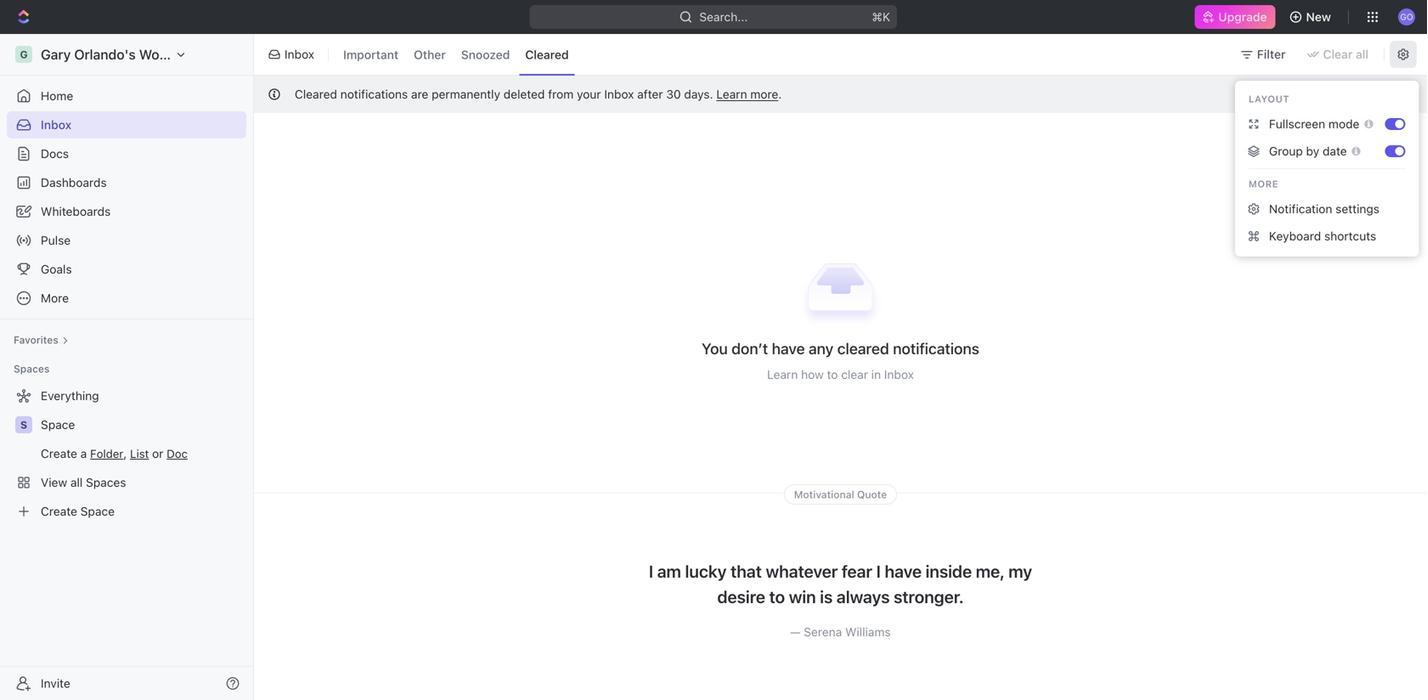 Task type: locate. For each thing, give the bounding box(es) containing it.
docs
[[41, 147, 69, 161]]

serena
[[804, 625, 842, 639]]

0 horizontal spatial learn
[[716, 87, 747, 101]]

0 vertical spatial to
[[827, 367, 838, 381]]

0 vertical spatial cleared
[[525, 47, 569, 61]]

pulse
[[41, 233, 71, 247]]

to inside i am lucky that whatever fear i have inside me, my desire to win is always stronger.
[[769, 587, 785, 607]]

permanently
[[432, 87, 500, 101]]

1 vertical spatial to
[[769, 587, 785, 607]]

days.
[[684, 87, 713, 101]]

clear
[[1323, 47, 1353, 61]]

from
[[548, 87, 574, 101]]

more
[[1249, 178, 1279, 189]]

s
[[20, 419, 27, 431]]

space
[[41, 418, 75, 432]]

0 horizontal spatial to
[[769, 587, 785, 607]]

group by date
[[1269, 144, 1347, 158]]

1 vertical spatial cleared
[[295, 87, 337, 101]]

always
[[837, 587, 890, 607]]

important button
[[337, 41, 404, 68]]

0 horizontal spatial cleared
[[295, 87, 337, 101]]

inbox down home
[[41, 118, 71, 132]]

cleared for cleared
[[525, 47, 569, 61]]

stronger.
[[894, 587, 964, 607]]

1 vertical spatial have
[[885, 561, 922, 581]]

inbox
[[285, 47, 314, 61], [604, 87, 634, 101], [41, 118, 71, 132], [884, 367, 914, 381]]

my
[[1009, 561, 1032, 581]]

cleared
[[525, 47, 569, 61], [295, 87, 337, 101]]

1 horizontal spatial have
[[885, 561, 922, 581]]

don't
[[732, 339, 768, 358]]

1 horizontal spatial i
[[876, 561, 881, 581]]

i left am
[[649, 561, 653, 581]]

clear all button
[[1299, 41, 1379, 68]]

0 vertical spatial notifications
[[340, 87, 408, 101]]

i
[[649, 561, 653, 581], [876, 561, 881, 581]]

0 horizontal spatial have
[[772, 339, 805, 358]]

clear
[[841, 367, 868, 381]]

learn
[[716, 87, 747, 101], [767, 367, 798, 381]]

snoozed button
[[455, 41, 516, 68]]

settings
[[1336, 202, 1380, 216]]

keyboard
[[1269, 229, 1321, 243]]

deleted
[[504, 87, 545, 101]]

me,
[[976, 561, 1005, 581]]

notifications right 'cleared'
[[893, 339, 979, 358]]

new
[[1306, 10, 1331, 24]]

that
[[731, 561, 762, 581]]

quote
[[857, 488, 887, 500]]

to
[[827, 367, 838, 381], [769, 587, 785, 607]]

fullscreen
[[1269, 117, 1325, 131]]

tab list
[[334, 31, 578, 78]]

your
[[577, 87, 601, 101]]

keyboard shortcuts
[[1269, 229, 1376, 243]]

notification
[[1269, 202, 1332, 216]]

learn left more
[[716, 87, 747, 101]]

group by date button
[[1242, 138, 1385, 165]]

have
[[772, 339, 805, 358], [885, 561, 922, 581]]

other
[[414, 47, 446, 61]]

williams
[[845, 625, 891, 639]]

notifications down important button
[[340, 87, 408, 101]]

important
[[343, 47, 399, 61]]

am
[[657, 561, 681, 581]]

learn left how
[[767, 367, 798, 381]]

to right how
[[827, 367, 838, 381]]

1 horizontal spatial cleared
[[525, 47, 569, 61]]

—
[[790, 625, 801, 639]]

notifications
[[340, 87, 408, 101], [893, 339, 979, 358]]

is
[[820, 587, 833, 607]]

lucky
[[685, 561, 727, 581]]

0 vertical spatial have
[[772, 339, 805, 358]]

in
[[871, 367, 881, 381]]

snoozed
[[461, 47, 510, 61]]

home
[[41, 89, 73, 103]]

docs link
[[7, 140, 246, 167]]

1 vertical spatial learn
[[767, 367, 798, 381]]

date
[[1323, 144, 1347, 158]]

favorites
[[14, 334, 58, 346]]

whiteboards link
[[7, 198, 246, 225]]

cleared for cleared notifications are permanently deleted from your inbox after 30 days. learn more .
[[295, 87, 337, 101]]

1 i from the left
[[649, 561, 653, 581]]

1 horizontal spatial notifications
[[893, 339, 979, 358]]

mode
[[1329, 117, 1360, 131]]

learn more link
[[716, 87, 778, 101]]

any
[[809, 339, 834, 358]]

more
[[750, 87, 778, 101]]

cleared button
[[519, 41, 575, 68]]

cleared inside button
[[525, 47, 569, 61]]

0 horizontal spatial i
[[649, 561, 653, 581]]

you
[[702, 339, 728, 358]]

1 horizontal spatial learn
[[767, 367, 798, 381]]

tab list containing important
[[334, 31, 578, 78]]

have up stronger.
[[885, 561, 922, 581]]

i right fear
[[876, 561, 881, 581]]

group
[[1269, 144, 1303, 158]]

to left win
[[769, 587, 785, 607]]

have left any
[[772, 339, 805, 358]]

after
[[637, 87, 663, 101]]

home link
[[7, 82, 246, 110]]



Task type: describe. For each thing, give the bounding box(es) containing it.
.
[[778, 87, 782, 101]]

spaces
[[14, 363, 50, 375]]

inbox link
[[7, 111, 246, 138]]

— serena williams
[[790, 625, 891, 639]]

upgrade link
[[1195, 5, 1276, 29]]

sidebar navigation
[[0, 34, 254, 700]]

fullscreen mode button
[[1242, 110, 1385, 138]]

learn how to clear in inbox link
[[767, 367, 914, 381]]

space link
[[41, 411, 243, 438]]

motivational
[[794, 488, 854, 500]]

layout
[[1249, 93, 1290, 104]]

i am lucky that whatever fear i have inside me, my desire to win is always stronger.
[[649, 561, 1032, 607]]

30
[[666, 87, 681, 101]]

how
[[801, 367, 824, 381]]

notification settings button
[[1242, 195, 1412, 223]]

have inside i am lucky that whatever fear i have inside me, my desire to win is always stronger.
[[885, 561, 922, 581]]

0 horizontal spatial notifications
[[340, 87, 408, 101]]

2 i from the left
[[876, 561, 881, 581]]

clear all
[[1323, 47, 1369, 61]]

1 vertical spatial notifications
[[893, 339, 979, 358]]

favorites button
[[7, 330, 75, 350]]

pulse link
[[7, 227, 246, 254]]

inbox right in
[[884, 367, 914, 381]]

notification settings
[[1269, 202, 1380, 216]]

⌘k
[[872, 10, 891, 24]]

dashboards link
[[7, 169, 246, 196]]

1 horizontal spatial to
[[827, 367, 838, 381]]

inbox left important
[[285, 47, 314, 61]]

search...
[[700, 10, 748, 24]]

by
[[1306, 144, 1320, 158]]

invite
[[41, 676, 70, 690]]

space, , element
[[15, 416, 32, 433]]

keyboard shortcuts button
[[1242, 223, 1412, 250]]

inbox inside sidebar 'navigation'
[[41, 118, 71, 132]]

fullscreen mode
[[1269, 117, 1360, 131]]

whatever
[[766, 561, 838, 581]]

shortcuts
[[1324, 229, 1376, 243]]

motivational quote
[[794, 488, 887, 500]]

win
[[789, 587, 816, 607]]

dashboards
[[41, 175, 107, 189]]

goals link
[[7, 256, 246, 283]]

you don't have any cleared notifications
[[702, 339, 979, 358]]

cleared
[[837, 339, 889, 358]]

goals
[[41, 262, 72, 276]]

fear
[[842, 561, 872, 581]]

0 vertical spatial learn
[[716, 87, 747, 101]]

learn how to clear in inbox
[[767, 367, 914, 381]]

all
[[1356, 47, 1369, 61]]

are
[[411, 87, 428, 101]]

inbox right your on the left top
[[604, 87, 634, 101]]

whiteboards
[[41, 204, 111, 218]]

upgrade
[[1219, 10, 1267, 24]]

new button
[[1282, 3, 1341, 31]]

inside
[[926, 561, 972, 581]]

cleared notifications are permanently deleted from your inbox after 30 days. learn more .
[[295, 87, 782, 101]]

desire
[[717, 587, 765, 607]]

other button
[[408, 41, 452, 68]]



Task type: vqa. For each thing, say whether or not it's contained in the screenshot.
THE ADD to the left
no



